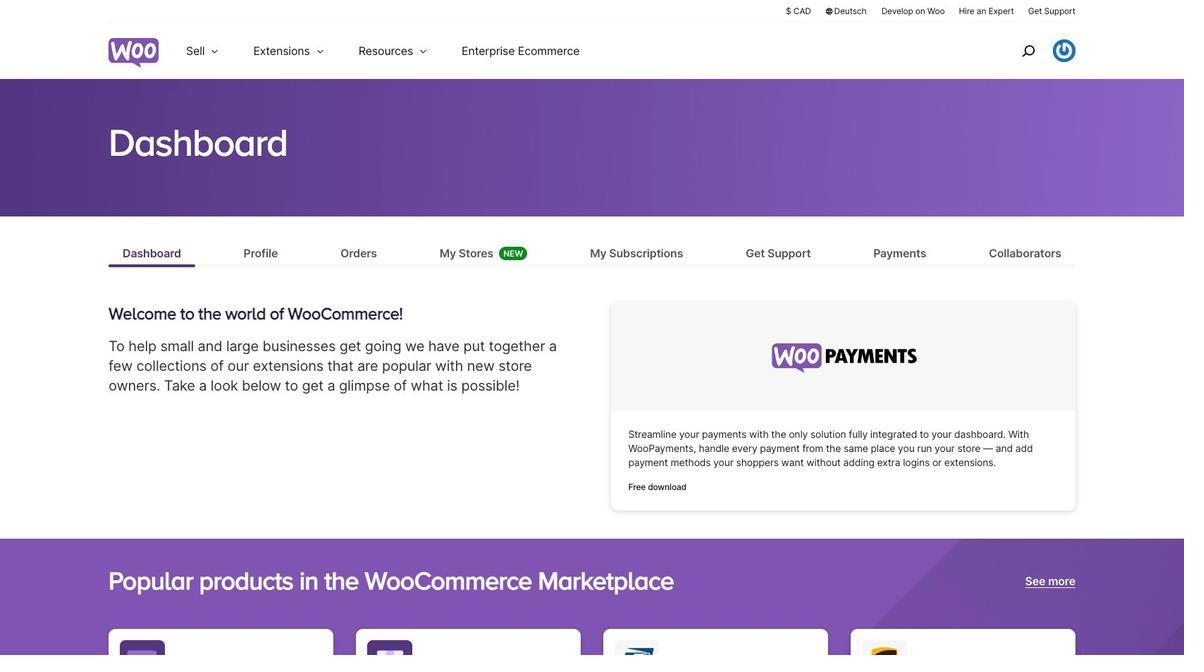 Task type: locate. For each thing, give the bounding box(es) containing it.
open account menu image
[[1054, 39, 1076, 62]]

suchen image
[[1018, 39, 1040, 62]]

service navigation menu element
[[992, 28, 1076, 74]]



Task type: vqa. For each thing, say whether or not it's contained in the screenshot.
Blooms 'option'
no



